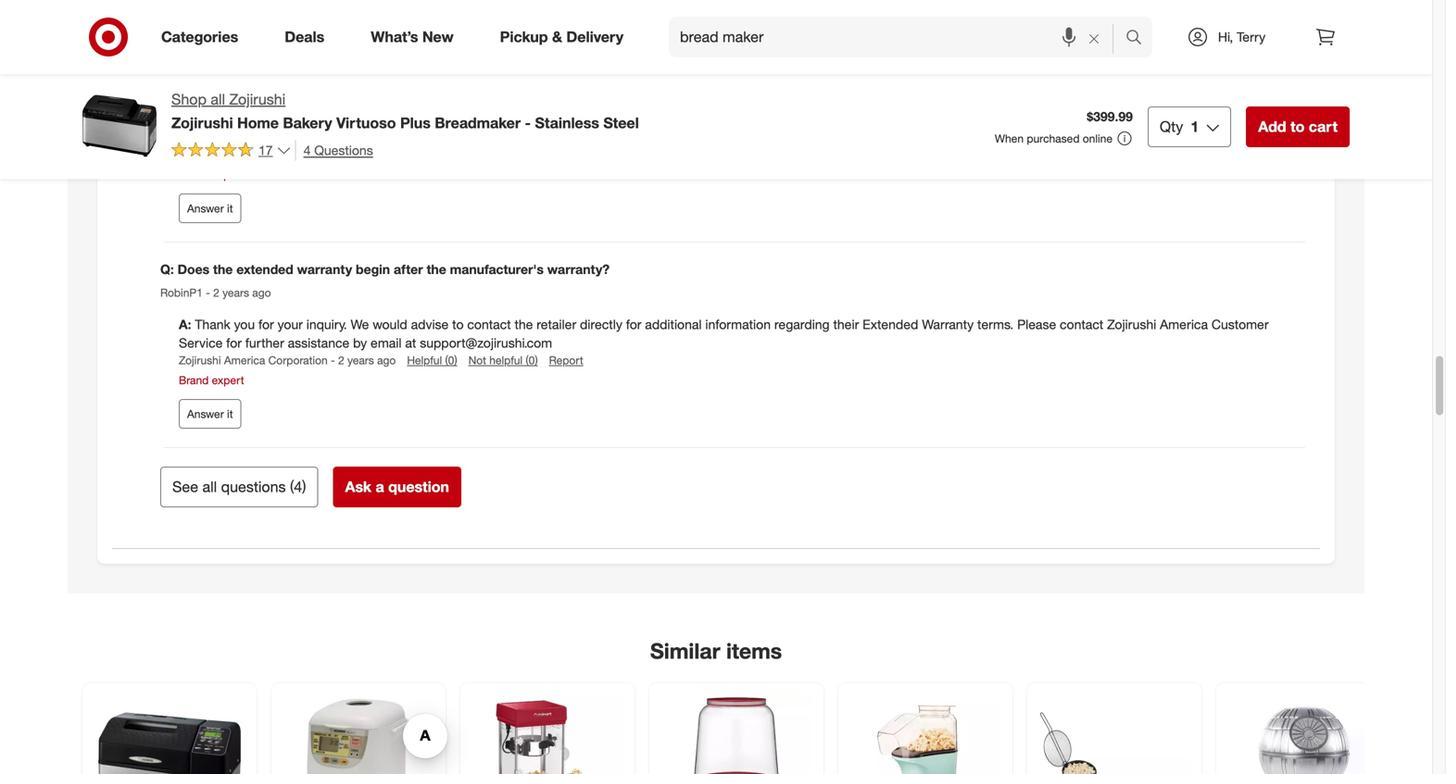 Task type: vqa. For each thing, say whether or not it's contained in the screenshot.
a: corresponding to Thank you for your inquiry. The Home Bakery Virtuoso® Plus Breadmaker BB-PDC20 is manufactured in China and only manufactured in Black. The same manufacturing system and quality control are strictly enforced at all our factories worldwide to ensure that the products are manufactured to the same high standard that is expected of all products bearing the Zojirushi name. Please contact Zojirushi America Customer Service for further assistance by email at support@zojirushi.com
yes



Task type: describe. For each thing, give the bounding box(es) containing it.
plus inside shop all zojirushi zojirushi home bakery virtuoso plus breadmaker - stainless steel
[[400, 114, 431, 132]]

ago inside the q: does the extended warranty begin after the manufacturer's warranty? robinp1 - 2 years ago
[[252, 286, 271, 300]]

&
[[552, 28, 563, 46]]

zojirushi america corporation - 2 years ago
[[179, 354, 396, 368]]

also
[[1038, 37, 1065, 53]]

all right see on the bottom left
[[203, 478, 217, 496]]

all left our
[[357, 111, 369, 127]]

the right after
[[427, 261, 446, 278]]

add to cart
[[1259, 118, 1338, 136]]

2 i from the left
[[1069, 37, 1073, 53]]

thank for further
[[195, 317, 230, 333]]

2 are from the left
[[674, 111, 693, 127]]

strictly
[[245, 111, 283, 127]]

white
[[1121, 37, 1155, 53]]

pickup & delivery
[[500, 28, 624, 46]]

email inside 'thank you for your inquiry. we would advise to contact the retailer directly for additional information regarding their extended warranty terms. please contact zojirushi america customer service for further assistance by email at support@zojirushi.com'
[[371, 335, 402, 351]]

inquiry. for the
[[306, 92, 347, 109]]

warranty
[[297, 261, 352, 278]]

email inside thank you for your inquiry. the home bakery virtuoso® plus breadmaker bb-pdc20 is manufactured in china and only manufactured in black. the same manufacturing system and quality control are strictly enforced at all our factories worldwide to ensure that the products are manufactured to the same high standard that is expected of all products bearing the zojirushi name. please contact zojirushi america customer service for further assistance by email at support@zojirushi.com
[[626, 130, 657, 146]]

search button
[[1118, 17, 1162, 61]]

questions
[[314, 142, 373, 158]]

standard
[[881, 111, 933, 127]]

in left many
[[586, 37, 597, 53]]

pickup
[[500, 28, 548, 46]]

ago inside q: where is this made/manufactured? zojirushi has several divisions in many countries. i want to be sure to get one made in japan, not usa. also i want a white one, not black karenfromsyria - 2 years ago
[[290, 62, 309, 76]]

of
[[1033, 111, 1045, 127]]

2 vertical spatial is
[[962, 111, 972, 127]]

qty
[[1160, 118, 1184, 136]]

after
[[394, 261, 423, 278]]

hi,
[[1219, 29, 1234, 45]]

in left china
[[783, 92, 793, 109]]

directly
[[580, 317, 623, 333]]

america inside thank you for your inquiry. the home bakery virtuoso® plus breadmaker bb-pdc20 is manufactured in china and only manufactured in black. the same manufacturing system and quality control are strictly enforced at all our factories worldwide to ensure that the products are manufactured to the same high standard that is expected of all products bearing the zojirushi name. please contact zojirushi america customer service for further assistance by email at support@zojirushi.com
[[322, 130, 370, 146]]

steel
[[604, 114, 639, 132]]

new
[[422, 28, 454, 46]]

ensure
[[528, 111, 567, 127]]

1 (0) from the left
[[445, 354, 457, 368]]

would
[[373, 317, 408, 333]]

a: for thank you for your inquiry. we would advise to contact the retailer directly for additional information regarding their extended warranty terms. please contact zojirushi america customer service for further assistance by email at support@zojirushi.com
[[179, 317, 195, 333]]

at for support@zojirushi.com
[[405, 335, 416, 351]]

zojirushi inside zojirushi america corporation - 2 years ago brand expert
[[179, 148, 221, 162]]

additional
[[645, 317, 702, 333]]

in left black. at the top right of the page
[[971, 92, 981, 109]]

one
[[849, 37, 872, 53]]

0 vertical spatial 4
[[304, 142, 311, 158]]

2 brand from the top
[[179, 373, 209, 387]]

the inside 'thank you for your inquiry. we would advise to contact the retailer directly for additional information regarding their extended warranty terms. please contact zojirushi america customer service for further assistance by email at support@zojirushi.com'
[[515, 317, 533, 333]]

worldwide
[[449, 111, 509, 127]]

1 are from the left
[[223, 111, 241, 127]]

warranty
[[922, 317, 974, 333]]

2 the from the left
[[1024, 92, 1046, 109]]

bakery inside shop all zojirushi zojirushi home bakery virtuoso plus breadmaker - stainless steel
[[283, 114, 332, 132]]

thank you for your inquiry. the home bakery virtuoso® plus breadmaker bb-pdc20 is manufactured in china and only manufactured in black. the same manufacturing system and quality control are strictly enforced at all our factories worldwide to ensure that the products are manufactured to the same high standard that is expected of all products bearing the zojirushi name. please contact zojirushi america customer service for further assistance by email at support@zojirushi.com
[[179, 92, 1281, 146]]

categories link
[[146, 17, 262, 57]]

several
[[480, 37, 525, 53]]

control
[[179, 111, 219, 127]]

regarding
[[775, 317, 830, 333]]

answer for thank you for your inquiry. we would advise to contact the retailer directly for additional information regarding their extended warranty terms. please contact zojirushi america customer service for further assistance by email at support@zojirushi.com
[[187, 407, 224, 421]]

extended
[[237, 261, 294, 278]]

extended
[[863, 317, 919, 333]]

similar items
[[651, 639, 782, 665]]

name.
[[1243, 111, 1278, 127]]

manufacturing
[[1085, 92, 1168, 109]]

add
[[1259, 118, 1287, 136]]

all inside shop all zojirushi zojirushi home bakery virtuoso plus breadmaker - stainless steel
[[211, 90, 225, 108]]

customer inside thank you for your inquiry. the home bakery virtuoso® plus breadmaker bb-pdc20 is manufactured in china and only manufactured in black. the same manufacturing system and quality control are strictly enforced at all our factories worldwide to ensure that the products are manufactured to the same high standard that is expected of all products bearing the zojirushi name. please contact zojirushi america customer service for further assistance by email at support@zojirushi.com
[[373, 130, 430, 146]]

$399.99
[[1087, 108, 1133, 125]]

pdc20
[[641, 92, 682, 109]]

factories
[[396, 111, 446, 127]]

your for are
[[278, 92, 303, 109]]

online
[[1083, 131, 1113, 145]]

report
[[549, 354, 584, 368]]

corporation for zojirushi america corporation - 2 years ago
[[268, 354, 328, 368]]

1 vertical spatial 4
[[294, 478, 302, 496]]

brand inside zojirushi america corporation - 2 years ago brand expert
[[179, 168, 209, 182]]

1 vertical spatial at
[[661, 130, 672, 146]]

delivery
[[567, 28, 624, 46]]

questions
[[221, 478, 286, 496]]

cuisinart easypop 16-cup popcorn maker - red - cpm-700p1 image
[[661, 695, 813, 775]]

assistance inside 'thank you for your inquiry. we would advise to contact the retailer directly for additional information regarding their extended warranty terms. please contact zojirushi america customer service for further assistance by email at support@zojirushi.com'
[[288, 335, 350, 351]]

be
[[760, 37, 776, 53]]

virtuoso
[[336, 114, 396, 132]]

see
[[172, 478, 198, 496]]

1
[[1191, 118, 1199, 136]]

china
[[796, 92, 830, 109]]

robinp1
[[160, 286, 203, 300]]

years inside zojirushi america corporation - 2 years ago brand expert
[[348, 148, 374, 162]]

- inside shop all zojirushi zojirushi home bakery virtuoso plus breadmaker - stainless steel
[[525, 114, 531, 132]]

2 horizontal spatial contact
[[1060, 317, 1104, 333]]

their
[[834, 317, 859, 333]]

terms.
[[978, 317, 1014, 333]]

what's new
[[371, 28, 454, 46]]

helpful
[[407, 354, 442, 368]]

system
[[1172, 92, 1213, 109]]

for right directly
[[626, 317, 642, 333]]

please inside 'thank you for your inquiry. we would advise to contact the retailer directly for additional information regarding their extended warranty terms. please contact zojirushi america customer service for further assistance by email at support@zojirushi.com'
[[1018, 317, 1057, 333]]

0 vertical spatial same
[[1049, 92, 1081, 109]]

see all questions ( 4 )
[[172, 478, 306, 496]]

1 not from the left
[[973, 37, 1001, 53]]

virtuoso®
[[459, 92, 511, 109]]

)
[[302, 478, 306, 496]]

helpful
[[490, 354, 523, 368]]

black.
[[985, 92, 1020, 109]]

for down "worldwide"
[[482, 130, 497, 146]]

for up strictly
[[259, 92, 274, 109]]

cuisinart theater-style popcorn maker cpm-32 image
[[472, 695, 624, 775]]

answer it for thank you for your inquiry. we would advise to contact the retailer directly for additional information regarding their extended warranty terms. please contact zojirushi america customer service for further assistance by email at support@zojirushi.com
[[187, 407, 233, 421]]

enforced
[[287, 111, 338, 127]]

zojirushi inside q: where is this made/manufactured? zojirushi has several divisions in many countries. i want to be sure to get one made in japan, not usa. also i want a white one, not black karenfromsyria - 2 years ago
[[397, 37, 451, 53]]

2 not from the left
[[1188, 37, 1216, 53]]

quality
[[1242, 92, 1281, 109]]

expected
[[975, 111, 1030, 127]]

to inside 'thank you for your inquiry. we would advise to contact the retailer directly for additional information regarding their extended warranty terms. please contact zojirushi america customer service for further assistance by email at support@zojirushi.com'
[[452, 317, 464, 333]]

shop all zojirushi zojirushi home bakery virtuoso plus breadmaker - stainless steel
[[171, 90, 639, 132]]

home inside shop all zojirushi zojirushi home bakery virtuoso plus breadmaker - stainless steel
[[237, 114, 279, 132]]

- inside the q: does the extended warranty begin after the manufacturer's warranty? robinp1 - 2 years ago
[[206, 286, 210, 300]]

ago inside zojirushi america corporation - 2 years ago brand expert
[[377, 148, 396, 162]]

when
[[995, 131, 1024, 145]]

the left 1
[[1168, 111, 1186, 127]]

categories
[[161, 28, 238, 46]]

the right the does
[[213, 261, 233, 278]]

assistance inside thank you for your inquiry. the home bakery virtuoso® plus breadmaker bb-pdc20 is manufactured in china and only manufactured in black. the same manufacturing system and quality control are strictly enforced at all our factories worldwide to ensure that the products are manufactured to the same high standard that is expected of all products bearing the zojirushi name. please contact zojirushi america customer service for further assistance by email at support@zojirushi.com
[[543, 130, 605, 146]]

similar
[[651, 639, 721, 665]]

your for assistance
[[278, 317, 303, 333]]

17 link
[[171, 140, 292, 162]]

stainless
[[535, 114, 600, 132]]

where
[[178, 37, 217, 53]]

1 horizontal spatial contact
[[467, 317, 511, 333]]

helpful  (0) button
[[407, 353, 457, 369]]

we
[[351, 317, 369, 333]]

1 vertical spatial same
[[818, 111, 849, 127]]

bakery inside thank you for your inquiry. the home bakery virtuoso® plus breadmaker bb-pdc20 is manufactured in china and only manufactured in black. the same manufacturing system and quality control are strictly enforced at all our factories worldwide to ensure that the products are manufactured to the same high standard that is expected of all products bearing the zojirushi name. please contact zojirushi america customer service for further assistance by email at support@zojirushi.com
[[415, 92, 455, 109]]

report button
[[549, 353, 584, 369]]

you for control
[[234, 92, 255, 109]]

2 products from the left
[[1065, 111, 1116, 127]]

to left ensure
[[513, 111, 524, 127]]

not helpful  (0)
[[469, 354, 538, 368]]

2 left the helpful
[[338, 354, 344, 368]]

you for further
[[234, 317, 255, 333]]

breadmaker inside shop all zojirushi zojirushi home bakery virtuoso plus breadmaker - stainless steel
[[435, 114, 521, 132]]

made/manufactured?
[[261, 37, 394, 53]]

japan,
[[929, 37, 970, 53]]

please inside thank you for your inquiry. the home bakery virtuoso® plus breadmaker bb-pdc20 is manufactured in china and only manufactured in black. the same manufacturing system and quality control are strictly enforced at all our factories worldwide to ensure that the products are manufactured to the same high standard that is expected of all products bearing the zojirushi name. please contact zojirushi america customer service for further assistance by email at support@zojirushi.com
[[179, 130, 218, 146]]



Task type: locate. For each thing, give the bounding box(es) containing it.
not
[[973, 37, 1001, 53], [1188, 37, 1216, 53]]

0 horizontal spatial plus
[[400, 114, 431, 132]]

0 vertical spatial service
[[434, 130, 478, 146]]

deals link
[[269, 17, 348, 57]]

service inside thank you for your inquiry. the home bakery virtuoso® plus breadmaker bb-pdc20 is manufactured in china and only manufactured in black. the same manufacturing system and quality control are strictly enforced at all our factories worldwide to ensure that the products are manufactured to the same high standard that is expected of all products bearing the zojirushi name. please contact zojirushi america customer service for further assistance by email at support@zojirushi.com
[[434, 130, 478, 146]]

and left quality
[[1217, 92, 1239, 109]]

answer it button for thank you for your inquiry. we would advise to contact the retailer directly for additional information regarding their extended warranty terms. please contact zojirushi america customer service for further assistance by email at support@zojirushi.com
[[179, 399, 241, 429]]

products down bb-
[[619, 111, 671, 127]]

made
[[876, 37, 910, 53]]

years down deals
[[260, 62, 287, 76]]

2 want from the left
[[1077, 37, 1107, 53]]

1 horizontal spatial further
[[501, 130, 540, 146]]

has
[[455, 37, 477, 53]]

1 horizontal spatial customer
[[1212, 317, 1269, 333]]

0 horizontal spatial assistance
[[288, 335, 350, 351]]

1 vertical spatial service
[[179, 335, 223, 351]]

0 vertical spatial inquiry.
[[306, 92, 347, 109]]

1 horizontal spatial assistance
[[543, 130, 605, 146]]

2 inside q: where is this made/manufactured? zojirushi has several divisions in many countries. i want to be sure to get one made in japan, not usa. also i want a white one, not black karenfromsyria - 2 years ago
[[251, 62, 257, 76]]

1 horizontal spatial service
[[434, 130, 478, 146]]

years down extended
[[223, 286, 249, 300]]

corporation inside zojirushi america corporation - 2 years ago brand expert
[[268, 148, 328, 162]]

in right made
[[914, 37, 925, 53]]

0 vertical spatial a:
[[179, 92, 195, 109]]

1 vertical spatial plus
[[400, 114, 431, 132]]

expert inside zojirushi america corporation - 2 years ago brand expert
[[212, 168, 244, 182]]

to
[[744, 37, 757, 53], [810, 37, 822, 53], [513, 111, 524, 127], [781, 111, 792, 127], [1291, 118, 1305, 136], [452, 317, 464, 333]]

by down bb-
[[608, 130, 622, 146]]

same down china
[[818, 111, 849, 127]]

inquiry.
[[306, 92, 347, 109], [306, 317, 347, 333]]

are
[[223, 111, 241, 127], [674, 111, 693, 127]]

1 thank from the top
[[195, 92, 230, 109]]

that right standard
[[936, 111, 959, 127]]

you inside thank you for your inquiry. the home bakery virtuoso® plus breadmaker bb-pdc20 is manufactured in china and only manufactured in black. the same manufacturing system and quality control are strictly enforced at all our factories worldwide to ensure that the products are manufactured to the same high standard that is expected of all products bearing the zojirushi name. please contact zojirushi america customer service for further assistance by email at support@zojirushi.com
[[234, 92, 255, 109]]

2 answer from the top
[[187, 407, 224, 421]]

the left retailer
[[515, 317, 533, 333]]

1 answer it from the top
[[187, 202, 233, 215]]

- down warranty
[[331, 354, 335, 368]]

2 answer it from the top
[[187, 407, 233, 421]]

2 vertical spatial at
[[405, 335, 416, 351]]

4
[[304, 142, 311, 158], [294, 478, 302, 496]]

- down this
[[243, 62, 248, 76]]

is right pdc20
[[685, 92, 695, 109]]

answer for thank you for your inquiry. the home bakery virtuoso® plus breadmaker bb-pdc20 is manufactured in china and only manufactured in black. the same manufacturing system and quality control are strictly enforced at all our factories worldwide to ensure that the products are manufactured to the same high standard that is expected of all products bearing the zojirushi name. please contact zojirushi america customer service for further assistance by email at support@zojirushi.com
[[187, 202, 224, 215]]

1 horizontal spatial support@zojirushi.com
[[675, 130, 808, 146]]

1 horizontal spatial the
[[1024, 92, 1046, 109]]

at inside 'thank you for your inquiry. we would advise to contact the retailer directly for additional information regarding their extended warranty terms. please contact zojirushi america customer service for further assistance by email at support@zojirushi.com'
[[405, 335, 416, 351]]

advise
[[411, 317, 449, 333]]

1 horizontal spatial home
[[376, 92, 411, 109]]

1 corporation from the top
[[268, 148, 328, 162]]

america inside 'thank you for your inquiry. we would advise to contact the retailer directly for additional information regarding their extended warranty terms. please contact zojirushi america customer service for further assistance by email at support@zojirushi.com'
[[1160, 317, 1209, 333]]

that right ensure
[[571, 111, 593, 127]]

0 horizontal spatial contact
[[221, 130, 265, 146]]

2 and from the left
[[1217, 92, 1239, 109]]

by inside 'thank you for your inquiry. we would advise to contact the retailer directly for additional information regarding their extended warranty terms. please contact zojirushi america customer service for further assistance by email at support@zojirushi.com'
[[353, 335, 367, 351]]

1 horizontal spatial want
[[1077, 37, 1107, 53]]

purchased
[[1027, 131, 1080, 145]]

a left white
[[1110, 37, 1118, 53]]

in
[[586, 37, 597, 53], [914, 37, 925, 53], [783, 92, 793, 109], [971, 92, 981, 109]]

is inside q: where is this made/manufactured? zojirushi has several divisions in many countries. i want to be sure to get one made in japan, not usa. also i want a white one, not black karenfromsyria - 2 years ago
[[221, 37, 231, 53]]

home inside thank you for your inquiry. the home bakery virtuoso® plus breadmaker bb-pdc20 is manufactured in china and only manufactured in black. the same manufacturing system and quality control are strictly enforced at all our factories worldwide to ensure that the products are manufactured to the same high standard that is expected of all products bearing the zojirushi name. please contact zojirushi america customer service for further assistance by email at support@zojirushi.com
[[376, 92, 411, 109]]

answer down brand expert
[[187, 407, 224, 421]]

terry
[[1237, 29, 1266, 45]]

a inside button
[[376, 478, 384, 496]]

further inside 'thank you for your inquiry. we would advise to contact the retailer directly for additional information regarding their extended warranty terms. please contact zojirushi america customer service for further assistance by email at support@zojirushi.com'
[[245, 335, 284, 351]]

dash 16 cup electric popcorn maker - aqua image
[[850, 695, 1002, 775]]

karenfromsyria
[[160, 62, 240, 76]]

zojirushi inside 'thank you for your inquiry. we would advise to contact the retailer directly for additional information regarding their extended warranty terms. please contact zojirushi america customer service for further assistance by email at support@zojirushi.com'
[[1108, 317, 1157, 333]]

ago down extended
[[252, 286, 271, 300]]

1 horizontal spatial plus
[[515, 92, 540, 109]]

q: left where
[[160, 37, 174, 53]]

2 (0) from the left
[[526, 354, 538, 368]]

bakery up factories
[[415, 92, 455, 109]]

want
[[710, 37, 741, 53], [1077, 37, 1107, 53]]

ask
[[345, 478, 372, 496]]

1 products from the left
[[619, 111, 671, 127]]

2 horizontal spatial at
[[661, 130, 672, 146]]

many
[[601, 37, 634, 53]]

begin
[[356, 261, 390, 278]]

1 and from the left
[[834, 92, 855, 109]]

helpful  (0)
[[407, 354, 457, 368]]

thank inside 'thank you for your inquiry. we would advise to contact the retailer directly for additional information regarding their extended warranty terms. please contact zojirushi america customer service for further assistance by email at support@zojirushi.com'
[[195, 317, 230, 333]]

brand down 17 link
[[179, 168, 209, 182]]

contact right terms.
[[1060, 317, 1104, 333]]

years inside q: where is this made/manufactured? zojirushi has several divisions in many countries. i want to be sure to get one made in japan, not usa. also i want a white one, not black karenfromsyria - 2 years ago
[[260, 62, 287, 76]]

1 vertical spatial further
[[245, 335, 284, 351]]

0 horizontal spatial i
[[703, 37, 707, 53]]

all up control
[[211, 90, 225, 108]]

2 horizontal spatial is
[[962, 111, 972, 127]]

your inside thank you for your inquiry. the home bakery virtuoso® plus breadmaker bb-pdc20 is manufactured in china and only manufactured in black. the same manufacturing system and quality control are strictly enforced at all our factories worldwide to ensure that the products are manufactured to the same high standard that is expected of all products bearing the zojirushi name. please contact zojirushi america customer service for further assistance by email at support@zojirushi.com
[[278, 92, 303, 109]]

0 vertical spatial a
[[1110, 37, 1118, 53]]

contact inside thank you for your inquiry. the home bakery virtuoso® plus breadmaker bb-pdc20 is manufactured in china and only manufactured in black. the same manufacturing system and quality control are strictly enforced at all our factories worldwide to ensure that the products are manufactured to the same high standard that is expected of all products bearing the zojirushi name. please contact zojirushi america customer service for further assistance by email at support@zojirushi.com
[[221, 130, 265, 146]]

all
[[211, 90, 225, 108], [357, 111, 369, 127], [1048, 111, 1061, 127], [203, 478, 217, 496]]

at
[[342, 111, 353, 127], [661, 130, 672, 146], [405, 335, 416, 351]]

1 inquiry. from the top
[[306, 92, 347, 109]]

2 q: from the top
[[160, 261, 174, 278]]

inquiry. up enforced
[[306, 92, 347, 109]]

email
[[626, 130, 657, 146], [371, 335, 402, 351]]

is left this
[[221, 37, 231, 53]]

answer it button
[[179, 194, 241, 223], [179, 399, 241, 429]]

your inside 'thank you for your inquiry. we would advise to contact the retailer directly for additional information regarding their extended warranty terms. please contact zojirushi america customer service for further assistance by email at support@zojirushi.com'
[[278, 317, 303, 333]]

2 corporation from the top
[[268, 354, 328, 368]]

thank up control
[[195, 92, 230, 109]]

at up the helpful
[[405, 335, 416, 351]]

plus inside thank you for your inquiry. the home bakery virtuoso® plus breadmaker bb-pdc20 is manufactured in china and only manufactured in black. the same manufacturing system and quality control are strictly enforced at all our factories worldwide to ensure that the products are manufactured to the same high standard that is expected of all products bearing the zojirushi name. please contact zojirushi america customer service for further assistance by email at support@zojirushi.com
[[515, 92, 540, 109]]

q: where is this made/manufactured? zojirushi has several divisions in many countries. i want to be sure to get one made in japan, not usa. also i want a white one, not black karenfromsyria - 2 years ago
[[160, 37, 1253, 76]]

corporation
[[268, 148, 328, 162], [268, 354, 328, 368]]

0 horizontal spatial by
[[353, 335, 367, 351]]

2 that from the left
[[936, 111, 959, 127]]

2 inside the q: does the extended warranty begin after the manufacturer's warranty? robinp1 - 2 years ago
[[213, 286, 220, 300]]

to left get
[[810, 37, 822, 53]]

not left usa. on the top of the page
[[973, 37, 1001, 53]]

to down the sure at the top
[[781, 111, 792, 127]]

this
[[235, 37, 258, 53]]

1 want from the left
[[710, 37, 741, 53]]

inquiry. for we
[[306, 317, 347, 333]]

0 horizontal spatial is
[[221, 37, 231, 53]]

1 horizontal spatial that
[[936, 111, 959, 127]]

answer it button down brand expert
[[179, 399, 241, 429]]

zojirushi home bakery bread baker - bb-hac10wz image
[[283, 695, 435, 775]]

0 vertical spatial please
[[179, 130, 218, 146]]

it
[[227, 202, 233, 215], [227, 407, 233, 421]]

thank for control
[[195, 92, 230, 109]]

to right "add"
[[1291, 118, 1305, 136]]

ask a question button
[[333, 467, 461, 508]]

1 vertical spatial a
[[376, 478, 384, 496]]

0 horizontal spatial at
[[342, 111, 353, 127]]

0 horizontal spatial want
[[710, 37, 741, 53]]

image of zojirushi home bakery virtuoso plus breadmaker - stainless steel image
[[82, 89, 157, 163]]

you up zojirushi america corporation - 2 years ago
[[234, 317, 255, 333]]

our
[[373, 111, 392, 127]]

1 horizontal spatial and
[[1217, 92, 1239, 109]]

1 a: from the top
[[179, 92, 195, 109]]

0 horizontal spatial support@zojirushi.com
[[420, 335, 552, 351]]

0 horizontal spatial email
[[371, 335, 402, 351]]

1 the from the left
[[351, 92, 373, 109]]

1 vertical spatial breadmaker
[[435, 114, 521, 132]]

qty 1
[[1160, 118, 1199, 136]]

1 vertical spatial support@zojirushi.com
[[420, 335, 552, 351]]

2 inquiry. from the top
[[306, 317, 347, 333]]

get
[[826, 37, 846, 53]]

1 horizontal spatial please
[[1018, 317, 1057, 333]]

0 horizontal spatial not
[[973, 37, 1001, 53]]

0 vertical spatial it
[[227, 202, 233, 215]]

question
[[388, 478, 449, 496]]

zojirushi
[[397, 37, 451, 53], [229, 90, 286, 108], [1190, 111, 1239, 127], [171, 114, 233, 132], [269, 130, 318, 146], [179, 148, 221, 162], [1108, 317, 1157, 333], [179, 354, 221, 368]]

-
[[243, 62, 248, 76], [525, 114, 531, 132], [331, 148, 335, 162], [206, 286, 210, 300], [331, 354, 335, 368]]

home up our
[[376, 92, 411, 109]]

thank
[[195, 92, 230, 109], [195, 317, 230, 333]]

0 horizontal spatial 4
[[294, 478, 302, 496]]

ago down deals
[[290, 62, 309, 76]]

2 down 'virtuoso'
[[338, 148, 344, 162]]

assistance
[[543, 130, 605, 146], [288, 335, 350, 351]]

support@zojirushi.com inside 'thank you for your inquiry. we would advise to contact the retailer directly for additional information regarding their extended warranty terms. please contact zojirushi america customer service for further assistance by email at support@zojirushi.com'
[[420, 335, 552, 351]]

and left only
[[834, 92, 855, 109]]

thank inside thank you for your inquiry. the home bakery virtuoso® plus breadmaker bb-pdc20 is manufactured in china and only manufactured in black. the same manufacturing system and quality control are strictly enforced at all our factories worldwide to ensure that the products are manufactured to the same high standard that is expected of all products bearing the zojirushi name. please contact zojirushi america customer service for further assistance by email at support@zojirushi.com
[[195, 92, 230, 109]]

2 expert from the top
[[212, 373, 244, 387]]

zojirushi home bakery supreme breadmaker - black image
[[94, 695, 246, 775]]

answer it down 17 link
[[187, 202, 233, 215]]

at for all
[[342, 111, 353, 127]]

are down pdc20
[[674, 111, 693, 127]]

0 vertical spatial brand
[[179, 168, 209, 182]]

plus right our
[[400, 114, 431, 132]]

you up strictly
[[234, 92, 255, 109]]

it down 17 link
[[227, 202, 233, 215]]

assistance up zojirushi america corporation - 2 years ago
[[288, 335, 350, 351]]

1 vertical spatial corporation
[[268, 354, 328, 368]]

support@zojirushi.com inside thank you for your inquiry. the home bakery virtuoso® plus breadmaker bb-pdc20 is manufactured in china and only manufactured in black. the same manufacturing system and quality control are strictly enforced at all our factories worldwide to ensure that the products are manufactured to the same high standard that is expected of all products bearing the zojirushi name. please contact zojirushi america customer service for further assistance by email at support@zojirushi.com
[[675, 130, 808, 146]]

are left strictly
[[223, 111, 241, 127]]

1 vertical spatial answer it
[[187, 407, 233, 421]]

a: down robinp1
[[179, 317, 195, 333]]

thank you for your inquiry. we would advise to contact the retailer directly for additional information regarding their extended warranty terms. please contact zojirushi america customer service for further assistance by email at support@zojirushi.com
[[179, 317, 1269, 351]]

expert
[[212, 168, 244, 182], [212, 373, 244, 387]]

2 your from the top
[[278, 317, 303, 333]]

1 it from the top
[[227, 202, 233, 215]]

1 vertical spatial answer it button
[[179, 399, 241, 429]]

1 vertical spatial assistance
[[288, 335, 350, 351]]

the up 'virtuoso'
[[351, 92, 373, 109]]

black
[[1219, 37, 1253, 53]]

1 vertical spatial is
[[685, 92, 695, 109]]

is left expected
[[962, 111, 972, 127]]

0 horizontal spatial products
[[619, 111, 671, 127]]

a
[[1110, 37, 1118, 53], [376, 478, 384, 496]]

inquiry. inside thank you for your inquiry. the home bakery virtuoso® plus breadmaker bb-pdc20 is manufactured in china and only manufactured in black. the same manufacturing system and quality control are strictly enforced at all our factories worldwide to ensure that the products are manufactured to the same high standard that is expected of all products bearing the zojirushi name. please contact zojirushi america customer service for further assistance by email at support@zojirushi.com
[[306, 92, 347, 109]]

add to cart button
[[1247, 106, 1350, 147]]

q: for q: does the extended warranty begin after the manufacturer's warranty?
[[160, 261, 174, 278]]

i right countries.
[[703, 37, 707, 53]]

it down brand expert
[[227, 407, 233, 421]]

4 questions
[[304, 142, 373, 158]]

thank down robinp1
[[195, 317, 230, 333]]

further inside thank you for your inquiry. the home bakery virtuoso® plus breadmaker bb-pdc20 is manufactured in china and only manufactured in black. the same manufacturing system and quality control are strictly enforced at all our factories worldwide to ensure that the products are manufactured to the same high standard that is expected of all products bearing the zojirushi name. please contact zojirushi america customer service for further assistance by email at support@zojirushi.com
[[501, 130, 540, 146]]

assistance down ensure
[[543, 130, 605, 146]]

1 vertical spatial brand
[[179, 373, 209, 387]]

contact up not
[[467, 317, 511, 333]]

when purchased online
[[995, 131, 1113, 145]]

0 vertical spatial answer it button
[[179, 194, 241, 223]]

ask a question
[[345, 478, 449, 496]]

a inside q: where is this made/manufactured? zojirushi has several divisions in many countries. i want to be sure to get one made in japan, not usa. also i want a white one, not black karenfromsyria - 2 years ago
[[1110, 37, 1118, 53]]

1 vertical spatial your
[[278, 317, 303, 333]]

not left hi,
[[1188, 37, 1216, 53]]

1 vertical spatial it
[[227, 407, 233, 421]]

it for control
[[227, 202, 233, 215]]

2 thank from the top
[[195, 317, 230, 333]]

What can we help you find? suggestions appear below search field
[[669, 17, 1131, 57]]

1 your from the top
[[278, 92, 303, 109]]

0 horizontal spatial (0)
[[445, 354, 457, 368]]

- right robinp1
[[206, 286, 210, 300]]

2 answer it button from the top
[[179, 399, 241, 429]]

0 vertical spatial q:
[[160, 37, 174, 53]]

warranty?
[[548, 261, 610, 278]]

1 answer it button from the top
[[179, 194, 241, 223]]

0 horizontal spatial that
[[571, 111, 593, 127]]

service up brand expert
[[179, 335, 223, 351]]

0 horizontal spatial the
[[351, 92, 373, 109]]

q: for q: where is this made/manufactured? zojirushi has several divisions in many countries. i want to be sure to get one made in japan, not usa. also i want a white one, not black
[[160, 37, 174, 53]]

usa.
[[1004, 37, 1035, 53]]

brand expert
[[179, 373, 244, 387]]

great northern popcorn campfire popcorn popper with 19.5"extended handle - black image
[[1039, 695, 1191, 775]]

divisions
[[528, 37, 582, 53]]

brand
[[179, 168, 209, 182], [179, 373, 209, 387]]

0 horizontal spatial a
[[376, 478, 384, 496]]

expert down zojirushi america corporation - 2 years ago
[[212, 373, 244, 387]]

0 vertical spatial expert
[[212, 168, 244, 182]]

0 vertical spatial breadmaker
[[543, 92, 614, 109]]

1 vertical spatial home
[[237, 114, 279, 132]]

to inside button
[[1291, 118, 1305, 136]]

q: left the does
[[160, 261, 174, 278]]

2 you from the top
[[234, 317, 255, 333]]

0 vertical spatial bakery
[[415, 92, 455, 109]]

you inside 'thank you for your inquiry. we would advise to contact the retailer directly for additional information regarding their extended warranty terms. please contact zojirushi america customer service for further assistance by email at support@zojirushi.com'
[[234, 317, 255, 333]]

star wars death star popcorn maker image
[[1228, 695, 1380, 775]]

breadmaker up stainless
[[543, 92, 614, 109]]

support@zojirushi.com down china
[[675, 130, 808, 146]]

- inside q: where is this made/manufactured? zojirushi has several divisions in many countries. i want to be sure to get one made in japan, not usa. also i want a white one, not black karenfromsyria - 2 years ago
[[243, 62, 248, 76]]

q: inside q: where is this made/manufactured? zojirushi has several divisions in many countries. i want to be sure to get one made in japan, not usa. also i want a white one, not black karenfromsyria - 2 years ago
[[160, 37, 174, 53]]

not helpful  (0) button
[[469, 353, 538, 369]]

home up 17
[[237, 114, 279, 132]]

0 vertical spatial support@zojirushi.com
[[675, 130, 808, 146]]

for up zojirushi america corporation - 2 years ago
[[259, 317, 274, 333]]

(0) left not
[[445, 354, 457, 368]]

breadmaker inside thank you for your inquiry. the home bakery virtuoso® plus breadmaker bb-pdc20 is manufactured in china and only manufactured in black. the same manufacturing system and quality control are strictly enforced at all our factories worldwide to ensure that the products are manufactured to the same high standard that is expected of all products bearing the zojirushi name. please contact zojirushi america customer service for further assistance by email at support@zojirushi.com
[[543, 92, 614, 109]]

want right also
[[1077, 37, 1107, 53]]

the down china
[[796, 111, 814, 127]]

2 a: from the top
[[179, 317, 195, 333]]

deals
[[285, 28, 325, 46]]

1 horizontal spatial (0)
[[526, 354, 538, 368]]

4 down enforced
[[304, 142, 311, 158]]

years inside the q: does the extended warranty begin after the manufacturer's warranty? robinp1 - 2 years ago
[[223, 286, 249, 300]]

4 questions link
[[295, 140, 373, 161]]

1 q: from the top
[[160, 37, 174, 53]]

email down would
[[371, 335, 402, 351]]

1 vertical spatial bakery
[[283, 114, 332, 132]]

0 horizontal spatial and
[[834, 92, 855, 109]]

want left the be
[[710, 37, 741, 53]]

17
[[259, 142, 273, 158]]

0 vertical spatial home
[[376, 92, 411, 109]]

0 horizontal spatial further
[[245, 335, 284, 351]]

- left stainless
[[525, 114, 531, 132]]

same up when purchased online
[[1049, 92, 1081, 109]]

1 horizontal spatial at
[[405, 335, 416, 351]]

1 i from the left
[[703, 37, 707, 53]]

products
[[619, 111, 671, 127], [1065, 111, 1116, 127]]

retailer
[[537, 317, 577, 333]]

inquiry. left we
[[306, 317, 347, 333]]

1 vertical spatial please
[[1018, 317, 1057, 333]]

1 horizontal spatial breadmaker
[[543, 92, 614, 109]]

brand down robinp1
[[179, 373, 209, 387]]

all right of
[[1048, 111, 1061, 127]]

you
[[234, 92, 255, 109], [234, 317, 255, 333]]

0 vertical spatial is
[[221, 37, 231, 53]]

ago down would
[[377, 354, 396, 368]]

your
[[278, 92, 303, 109], [278, 317, 303, 333]]

1 horizontal spatial same
[[1049, 92, 1081, 109]]

further down ensure
[[501, 130, 540, 146]]

only
[[859, 92, 883, 109]]

a: for thank you for your inquiry. the home bakery virtuoso® plus breadmaker bb-pdc20 is manufactured in china and only manufactured in black. the same manufacturing system and quality control are strictly enforced at all our factories worldwide to ensure that the products are manufactured to the same high standard that is expected of all products bearing the zojirushi name. please contact zojirushi america customer service for further assistance by email at support@zojirushi.com
[[179, 92, 195, 109]]

pickup & delivery link
[[484, 17, 647, 57]]

same
[[1049, 92, 1081, 109], [818, 111, 849, 127]]

to left the be
[[744, 37, 757, 53]]

(0) right helpful in the left top of the page
[[526, 354, 538, 368]]

1 horizontal spatial products
[[1065, 111, 1116, 127]]

0 vertical spatial your
[[278, 92, 303, 109]]

0 vertical spatial at
[[342, 111, 353, 127]]

(
[[290, 478, 294, 496]]

by
[[608, 130, 622, 146], [353, 335, 367, 351]]

1 horizontal spatial bakery
[[415, 92, 455, 109]]

i
[[703, 37, 707, 53], [1069, 37, 1073, 53]]

support@zojirushi.com up not
[[420, 335, 552, 351]]

not
[[469, 354, 486, 368]]

- inside zojirushi america corporation - 2 years ago brand expert
[[331, 148, 335, 162]]

it for further
[[227, 407, 233, 421]]

the right ensure
[[597, 111, 615, 127]]

a right ask
[[376, 478, 384, 496]]

your up zojirushi america corporation - 2 years ago
[[278, 317, 303, 333]]

q: inside the q: does the extended warranty begin after the manufacturer's warranty? robinp1 - 2 years ago
[[160, 261, 174, 278]]

for up brand expert
[[226, 335, 242, 351]]

2 it from the top
[[227, 407, 233, 421]]

answer up the does
[[187, 202, 224, 215]]

inquiry. inside 'thank you for your inquiry. we would advise to contact the retailer directly for additional information regarding their extended warranty terms. please contact zojirushi america customer service for further assistance by email at support@zojirushi.com'
[[306, 317, 347, 333]]

by down we
[[353, 335, 367, 351]]

0 vertical spatial corporation
[[268, 148, 328, 162]]

q:
[[160, 37, 174, 53], [160, 261, 174, 278]]

by inside thank you for your inquiry. the home bakery virtuoso® plus breadmaker bb-pdc20 is manufactured in china and only manufactured in black. the same manufacturing system and quality control are strictly enforced at all our factories worldwide to ensure that the products are manufactured to the same high standard that is expected of all products bearing the zojirushi name. please contact zojirushi america customer service for further assistance by email at support@zojirushi.com
[[608, 130, 622, 146]]

1 that from the left
[[571, 111, 593, 127]]

years down we
[[348, 354, 374, 368]]

0 vertical spatial you
[[234, 92, 255, 109]]

0 horizontal spatial same
[[818, 111, 849, 127]]

plus up ensure
[[515, 92, 540, 109]]

1 answer from the top
[[187, 202, 224, 215]]

0 vertical spatial further
[[501, 130, 540, 146]]

0 vertical spatial email
[[626, 130, 657, 146]]

to right advise
[[452, 317, 464, 333]]

customer inside 'thank you for your inquiry. we would advise to contact the retailer directly for additional information regarding their extended warranty terms. please contact zojirushi america customer service for further assistance by email at support@zojirushi.com'
[[1212, 317, 1269, 333]]

bb-
[[618, 92, 641, 109]]

1 you from the top
[[234, 92, 255, 109]]

0 vertical spatial answer
[[187, 202, 224, 215]]

1 horizontal spatial by
[[608, 130, 622, 146]]

zojirushi america corporation - 2 years ago brand expert
[[179, 148, 396, 182]]

1 vertical spatial answer
[[187, 407, 224, 421]]

i right also
[[1069, 37, 1073, 53]]

1 horizontal spatial is
[[685, 92, 695, 109]]

0 horizontal spatial service
[[179, 335, 223, 351]]

0 vertical spatial answer it
[[187, 202, 233, 215]]

1 vertical spatial q:
[[160, 261, 174, 278]]

0 horizontal spatial bakery
[[283, 114, 332, 132]]

2 inside zojirushi america corporation - 2 years ago brand expert
[[338, 148, 344, 162]]

answer it button for thank you for your inquiry. the home bakery virtuoso® plus breadmaker bb-pdc20 is manufactured in china and only manufactured in black. the same manufacturing system and quality control are strictly enforced at all our factories worldwide to ensure that the products are manufactured to the same high standard that is expected of all products bearing the zojirushi name. please contact zojirushi america customer service for further assistance by email at support@zojirushi.com
[[179, 194, 241, 223]]

expert down 17 link
[[212, 168, 244, 182]]

information
[[706, 317, 771, 333]]

0 vertical spatial by
[[608, 130, 622, 146]]

please right terms.
[[1018, 317, 1057, 333]]

0 horizontal spatial breadmaker
[[435, 114, 521, 132]]

1 horizontal spatial 4
[[304, 142, 311, 158]]

1 horizontal spatial are
[[674, 111, 693, 127]]

1 expert from the top
[[212, 168, 244, 182]]

email down bb-
[[626, 130, 657, 146]]

q: does the extended warranty begin after the manufacturer's warranty? robinp1 - 2 years ago
[[160, 261, 610, 300]]

1 brand from the top
[[179, 168, 209, 182]]

answer it for thank you for your inquiry. the home bakery virtuoso® plus breadmaker bb-pdc20 is manufactured in china and only manufactured in black. the same manufacturing system and quality control are strictly enforced at all our factories worldwide to ensure that the products are manufactured to the same high standard that is expected of all products bearing the zojirushi name. please contact zojirushi america customer service for further assistance by email at support@zojirushi.com
[[187, 202, 233, 215]]

one,
[[1159, 37, 1185, 53]]

your up enforced
[[278, 92, 303, 109]]

sure
[[779, 37, 806, 53]]

1 vertical spatial customer
[[1212, 317, 1269, 333]]

service inside 'thank you for your inquiry. we would advise to contact the retailer directly for additional information regarding their extended warranty terms. please contact zojirushi america customer service for further assistance by email at support@zojirushi.com'
[[179, 335, 223, 351]]

a:
[[179, 92, 195, 109], [179, 317, 195, 333]]

corporation for zojirushi america corporation - 2 years ago brand expert
[[268, 148, 328, 162]]

america inside zojirushi america corporation - 2 years ago brand expert
[[224, 148, 265, 162]]

service
[[434, 130, 478, 146], [179, 335, 223, 351]]

1 vertical spatial email
[[371, 335, 402, 351]]

4 right questions at the bottom left
[[294, 478, 302, 496]]

search
[[1118, 30, 1162, 48]]

1 vertical spatial expert
[[212, 373, 244, 387]]

the up of
[[1024, 92, 1046, 109]]



